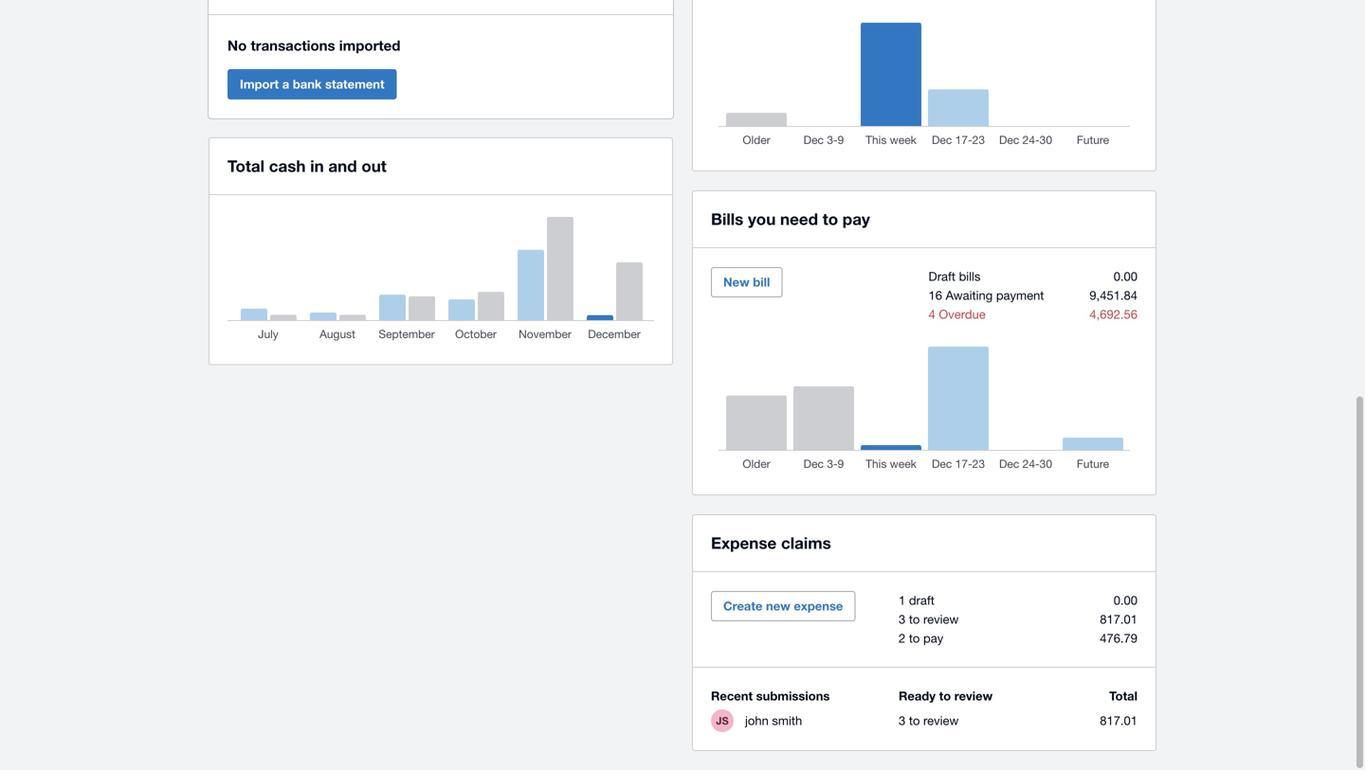 Task type: describe. For each thing, give the bounding box(es) containing it.
2 to pay link
[[899, 631, 944, 646]]

create new expense
[[723, 599, 843, 614]]

4,692.56 link
[[1090, 307, 1138, 322]]

2
[[899, 631, 906, 646]]

total for total
[[1109, 689, 1138, 704]]

1
[[899, 594, 906, 608]]

bill
[[753, 275, 770, 290]]

expense claims
[[711, 534, 831, 553]]

total cash in and out
[[228, 156, 387, 175]]

16 awaiting payment
[[929, 288, 1044, 303]]

john
[[745, 714, 769, 729]]

817.01 for 2nd "817.01" link from the top
[[1100, 714, 1138, 729]]

import
[[240, 77, 279, 91]]

overdue
[[939, 307, 986, 322]]

need
[[780, 210, 818, 229]]

total cash in and out link
[[228, 153, 387, 179]]

bills
[[711, 210, 744, 229]]

to right 2
[[909, 631, 920, 646]]

transactions
[[251, 37, 335, 54]]

4 overdue
[[929, 307, 986, 322]]

recent submissions
[[711, 689, 830, 704]]

expense
[[794, 599, 843, 614]]

submissions
[[756, 689, 830, 704]]

4,692.56
[[1090, 307, 1138, 322]]

bank
[[293, 77, 322, 91]]

out
[[362, 156, 387, 175]]

0.00 link for 817.01
[[1114, 594, 1138, 608]]

1 horizontal spatial pay
[[923, 631, 944, 646]]

bills
[[959, 269, 981, 284]]

bills you need to pay
[[711, 210, 870, 229]]

new
[[766, 599, 791, 614]]

statement
[[325, 77, 385, 91]]

new bill
[[723, 275, 770, 290]]

claims
[[781, 534, 831, 553]]

import a bank statement
[[240, 77, 385, 91]]

expense
[[711, 534, 777, 553]]

no
[[228, 37, 247, 54]]

to down 1 draft
[[909, 612, 920, 627]]

draft bills link
[[929, 269, 981, 284]]

john smith link
[[745, 714, 802, 729]]

new bill button
[[711, 267, 782, 298]]



Task type: locate. For each thing, give the bounding box(es) containing it.
to right ready on the bottom right of the page
[[939, 689, 951, 704]]

pay right need
[[843, 210, 870, 229]]

817.01 link
[[1100, 612, 1138, 627], [1100, 714, 1138, 729]]

0 horizontal spatial pay
[[843, 210, 870, 229]]

imported
[[339, 37, 401, 54]]

817.01
[[1100, 612, 1138, 627], [1100, 714, 1138, 729]]

to down ready on the bottom right of the page
[[909, 714, 920, 729]]

3 down ready on the bottom right of the page
[[899, 714, 906, 729]]

2 vertical spatial review
[[924, 714, 959, 729]]

new
[[723, 275, 750, 290]]

0.00
[[1114, 269, 1138, 284], [1114, 594, 1138, 608]]

1 817.01 link from the top
[[1100, 612, 1138, 627]]

0 horizontal spatial total
[[228, 156, 265, 175]]

to
[[823, 210, 838, 229], [909, 612, 920, 627], [909, 631, 920, 646], [939, 689, 951, 704], [909, 714, 920, 729]]

817.01 up 476.79 on the bottom right of the page
[[1100, 612, 1138, 627]]

create new expense button
[[711, 592, 856, 622]]

0 vertical spatial 0.00 link
[[1114, 269, 1138, 284]]

and
[[328, 156, 357, 175]]

cash
[[269, 156, 306, 175]]

476.79 link
[[1100, 631, 1138, 646]]

0 vertical spatial 0.00
[[1114, 269, 1138, 284]]

3 to review down ready on the bottom right of the page
[[899, 714, 959, 729]]

0.00 up 476.79 on the bottom right of the page
[[1114, 594, 1138, 608]]

no transactions imported
[[228, 37, 401, 54]]

ready
[[899, 689, 936, 704]]

1 vertical spatial review
[[955, 689, 993, 704]]

1 draft link
[[899, 594, 935, 608]]

review down draft
[[923, 612, 959, 627]]

1 3 to review from the top
[[899, 612, 959, 627]]

1 horizontal spatial total
[[1109, 689, 1138, 704]]

0 vertical spatial review
[[923, 612, 959, 627]]

817.01 down 476.79 on the bottom right of the page
[[1100, 714, 1138, 729]]

1 vertical spatial pay
[[923, 631, 944, 646]]

0 vertical spatial total
[[228, 156, 265, 175]]

2 0.00 link from the top
[[1114, 594, 1138, 608]]

16
[[929, 288, 942, 303]]

2 817.01 from the top
[[1100, 714, 1138, 729]]

payment
[[996, 288, 1044, 303]]

create
[[723, 599, 763, 614]]

0.00 link up 9,451.84
[[1114, 269, 1138, 284]]

3 up 2
[[899, 612, 906, 627]]

1 vertical spatial total
[[1109, 689, 1138, 704]]

1 vertical spatial 0.00
[[1114, 594, 1138, 608]]

to right need
[[823, 210, 838, 229]]

awaiting
[[946, 288, 993, 303]]

1 0.00 from the top
[[1114, 269, 1138, 284]]

4 overdue link
[[929, 307, 986, 322]]

review
[[923, 612, 959, 627], [955, 689, 993, 704], [924, 714, 959, 729]]

817.01 link up 476.79 on the bottom right of the page
[[1100, 612, 1138, 627]]

9,451.84 link
[[1090, 288, 1138, 303]]

total
[[228, 156, 265, 175], [1109, 689, 1138, 704]]

in
[[310, 156, 324, 175]]

recent
[[711, 689, 753, 704]]

1 vertical spatial 3 to review
[[899, 714, 959, 729]]

4
[[929, 307, 936, 322]]

expense claims link
[[711, 530, 831, 557]]

1 0.00 link from the top
[[1114, 269, 1138, 284]]

you
[[748, 210, 776, 229]]

draft bills
[[929, 269, 981, 284]]

1 817.01 from the top
[[1100, 612, 1138, 627]]

817.01 for second "817.01" link from the bottom
[[1100, 612, 1138, 627]]

2 3 from the top
[[899, 714, 906, 729]]

total down 476.79 on the bottom right of the page
[[1109, 689, 1138, 704]]

review right ready on the bottom right of the page
[[955, 689, 993, 704]]

total for total cash in and out
[[228, 156, 265, 175]]

pay
[[843, 210, 870, 229], [923, 631, 944, 646]]

0.00 link
[[1114, 269, 1138, 284], [1114, 594, 1138, 608]]

3
[[899, 612, 906, 627], [899, 714, 906, 729]]

ready to review
[[899, 689, 993, 704]]

john smith
[[745, 714, 802, 729]]

476.79
[[1100, 631, 1138, 646]]

2 0.00 from the top
[[1114, 594, 1138, 608]]

0 vertical spatial 817.01
[[1100, 612, 1138, 627]]

a
[[282, 77, 289, 91]]

2 817.01 link from the top
[[1100, 714, 1138, 729]]

1 vertical spatial 817.01
[[1100, 714, 1138, 729]]

0.00 for 9,451.84
[[1114, 269, 1138, 284]]

pay down 3 to review link
[[923, 631, 944, 646]]

0 vertical spatial 817.01 link
[[1100, 612, 1138, 627]]

2 to pay
[[899, 631, 944, 646]]

1 vertical spatial 817.01 link
[[1100, 714, 1138, 729]]

9,451.84
[[1090, 288, 1138, 303]]

1 draft
[[899, 594, 935, 608]]

draft
[[929, 269, 956, 284]]

3 to review down draft
[[899, 612, 959, 627]]

draft
[[909, 594, 935, 608]]

total left cash
[[228, 156, 265, 175]]

1 vertical spatial 3
[[899, 714, 906, 729]]

0.00 link up 476.79 on the bottom right of the page
[[1114, 594, 1138, 608]]

0.00 link for 9,451.84
[[1114, 269, 1138, 284]]

bills you need to pay link
[[711, 206, 870, 232]]

review down the ready to review at the right bottom
[[924, 714, 959, 729]]

2 3 to review from the top
[[899, 714, 959, 729]]

16 awaiting payment link
[[929, 288, 1044, 303]]

smith
[[772, 714, 802, 729]]

import a bank statement link
[[228, 69, 397, 100]]

1 vertical spatial 0.00 link
[[1114, 594, 1138, 608]]

3 to review
[[899, 612, 959, 627], [899, 714, 959, 729]]

0 vertical spatial 3
[[899, 612, 906, 627]]

0 vertical spatial 3 to review
[[899, 612, 959, 627]]

0.00 for 817.01
[[1114, 594, 1138, 608]]

3 to review link
[[899, 612, 959, 627]]

0 vertical spatial pay
[[843, 210, 870, 229]]

0.00 up 9,451.84
[[1114, 269, 1138, 284]]

817.01 link down 476.79 on the bottom right of the page
[[1100, 714, 1138, 729]]

1 3 from the top
[[899, 612, 906, 627]]

js
[[716, 715, 729, 728]]



Task type: vqa. For each thing, say whether or not it's contained in the screenshot.
bill
yes



